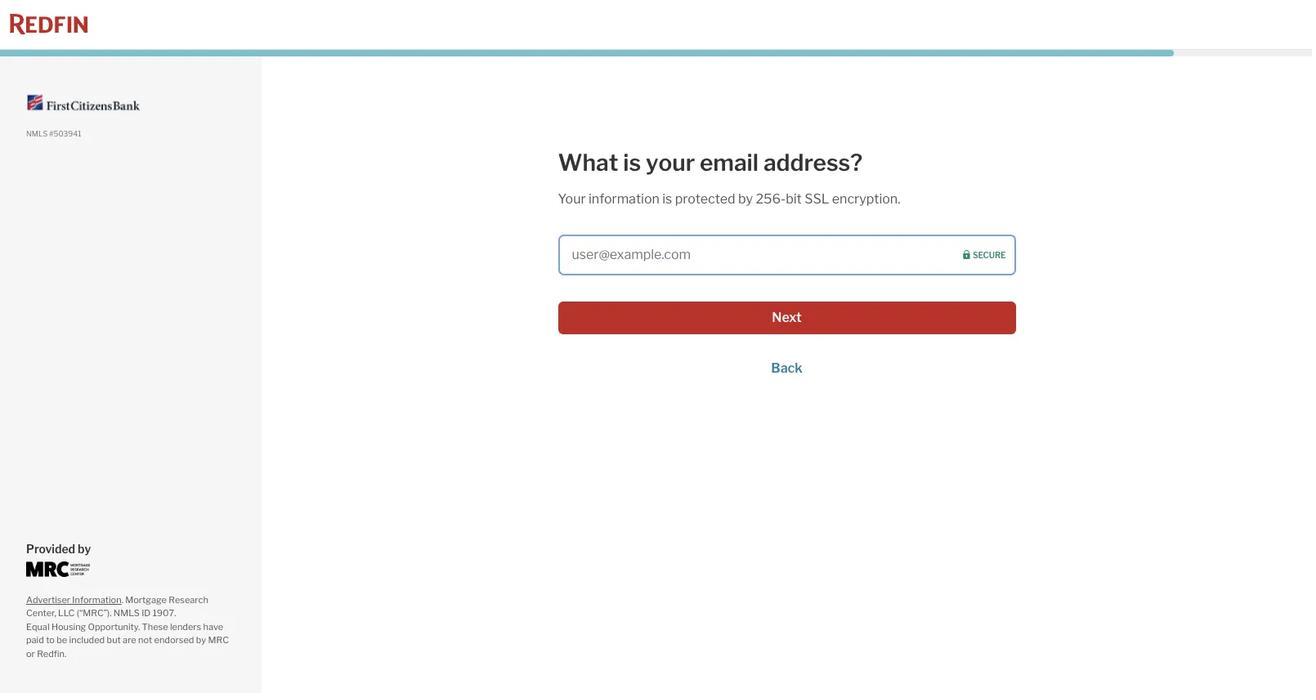 Task type: describe. For each thing, give the bounding box(es) containing it.
256-
[[756, 191, 786, 207]]

advertiser
[[26, 594, 70, 606]]

not
[[138, 635, 152, 646]]

0 vertical spatial by
[[738, 191, 753, 207]]

#503941
[[49, 129, 81, 138]]

be
[[57, 635, 67, 646]]

paid
[[26, 635, 44, 646]]

next
[[772, 310, 802, 326]]

mortgage research center image
[[26, 561, 90, 577]]

advertiser information button
[[26, 594, 122, 606]]

llc
[[58, 608, 75, 619]]

mrc
[[208, 635, 229, 646]]

what is your email address?
[[558, 149, 863, 177]]

your information is protected by 256-bit ssl encryption.
[[558, 191, 901, 207]]

email address?
[[700, 149, 863, 177]]

information
[[589, 191, 660, 207]]

bit
[[786, 191, 802, 207]]

back
[[771, 361, 803, 376]]

your
[[558, 191, 586, 207]]

advertiser information
[[26, 594, 122, 606]]

What is your email address? email field
[[558, 235, 1016, 276]]

what
[[558, 149, 618, 177]]

1 horizontal spatial is
[[663, 191, 672, 207]]

protected
[[675, 191, 736, 207]]

these
[[142, 621, 168, 632]]

1907.
[[153, 608, 176, 619]]

to
[[46, 635, 55, 646]]

1 vertical spatial by
[[78, 542, 91, 556]]



Task type: vqa. For each thing, say whether or not it's contained in the screenshot.
the be
yes



Task type: locate. For each thing, give the bounding box(es) containing it.
1 horizontal spatial nmls
[[114, 608, 140, 619]]

nmls down .
[[114, 608, 140, 619]]

.
[[122, 594, 123, 606]]

id
[[142, 608, 151, 619]]

provided by
[[26, 542, 91, 556]]

("mrc").
[[77, 608, 112, 619]]

by inside ". mortgage research center, llc ("mrc"). nmls id 1907. equal housing opportunity. these lenders have paid to be included but are not endorsed by mrc or redfin."
[[196, 635, 206, 646]]

or redfin.
[[26, 648, 67, 659]]

0 horizontal spatial nmls
[[26, 129, 48, 138]]

endorsed
[[154, 635, 194, 646]]

1 vertical spatial nmls
[[114, 608, 140, 619]]

is down your
[[663, 191, 672, 207]]

is
[[623, 149, 641, 177], [663, 191, 672, 207]]

equal housing opportunity.
[[26, 621, 140, 632]]

mortgage
[[125, 594, 167, 606]]

included
[[69, 635, 105, 646]]

2 horizontal spatial by
[[738, 191, 753, 207]]

center,
[[26, 608, 56, 619]]

0 horizontal spatial is
[[623, 149, 641, 177]]

your
[[646, 149, 695, 177]]

0 vertical spatial is
[[623, 149, 641, 177]]

1 vertical spatial is
[[663, 191, 672, 207]]

is up the information
[[623, 149, 641, 177]]

0 horizontal spatial by
[[78, 542, 91, 556]]

by left 256-
[[738, 191, 753, 207]]

ssl encryption.
[[805, 191, 901, 207]]

lenders
[[170, 621, 201, 632]]

are
[[123, 635, 136, 646]]

next button
[[558, 302, 1016, 335]]

have
[[203, 621, 223, 632]]

but
[[107, 635, 121, 646]]

2 vertical spatial by
[[196, 635, 206, 646]]

1 horizontal spatial by
[[196, 635, 206, 646]]

. mortgage research center, llc ("mrc"). nmls id 1907. equal housing opportunity. these lenders have paid to be included but are not endorsed by mrc or redfin.
[[26, 594, 229, 659]]

nmls #503941
[[26, 129, 81, 138]]

by left mrc
[[196, 635, 206, 646]]

nmls inside ". mortgage research center, llc ("mrc"). nmls id 1907. equal housing opportunity. these lenders have paid to be included but are not endorsed by mrc or redfin."
[[114, 608, 140, 619]]

by up mortgage research center image at the bottom
[[78, 542, 91, 556]]

0 vertical spatial nmls
[[26, 129, 48, 138]]

provided
[[26, 542, 75, 556]]

by
[[738, 191, 753, 207], [78, 542, 91, 556], [196, 635, 206, 646]]

information
[[72, 594, 122, 606]]

research
[[169, 594, 208, 606]]

back button
[[558, 361, 1016, 376]]

nmls
[[26, 129, 48, 138], [114, 608, 140, 619]]

nmls left #503941
[[26, 129, 48, 138]]



